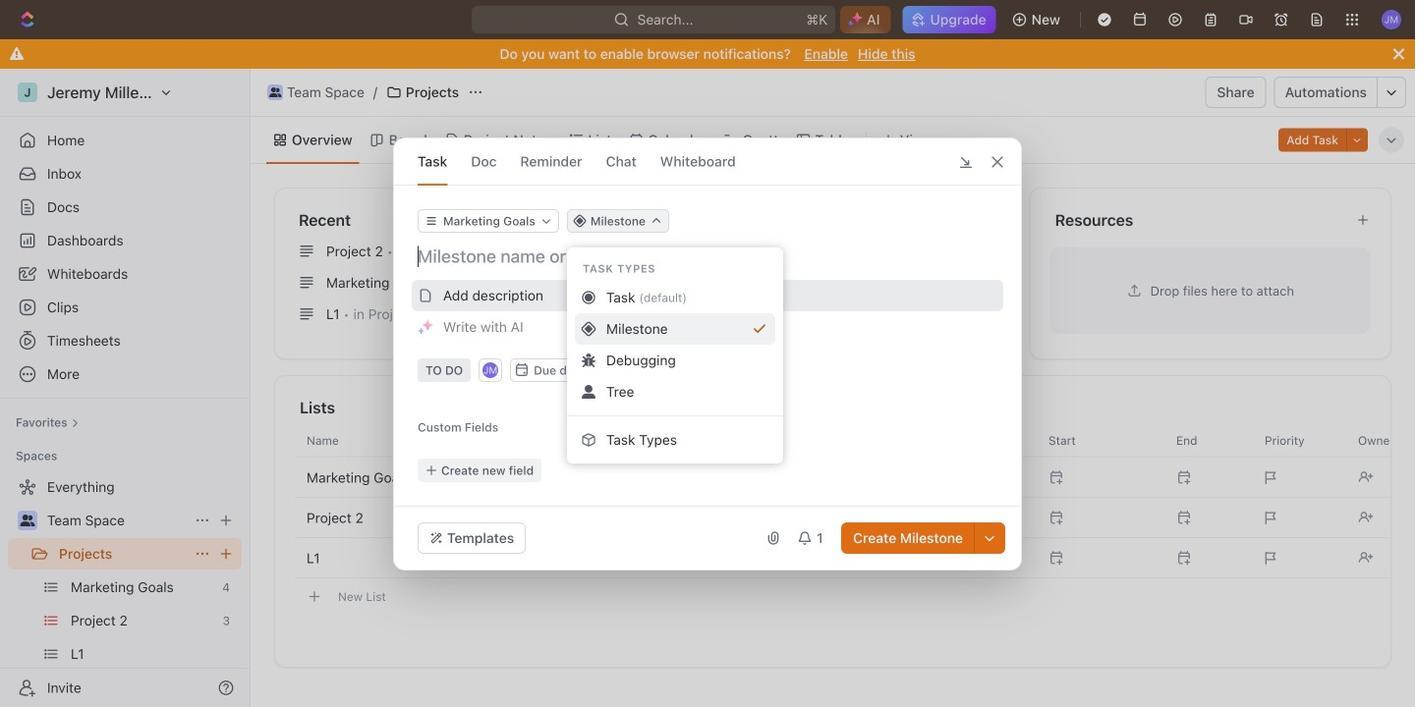 Task type: vqa. For each thing, say whether or not it's contained in the screenshot.
Teams link at the top left of the page
no



Task type: describe. For each thing, give the bounding box(es) containing it.
tree inside sidebar navigation
[[8, 472, 242, 708]]



Task type: locate. For each thing, give the bounding box(es) containing it.
sidebar navigation
[[0, 69, 251, 708]]

user group image
[[269, 87, 281, 97]]

Milestone name or type '/' for commands text field
[[418, 245, 1002, 268]]

user large image
[[582, 385, 596, 399]]

tree
[[8, 472, 242, 708]]

user group image
[[20, 515, 35, 527]]

bug image
[[582, 354, 596, 368]]

dialog
[[393, 138, 1022, 571]]



